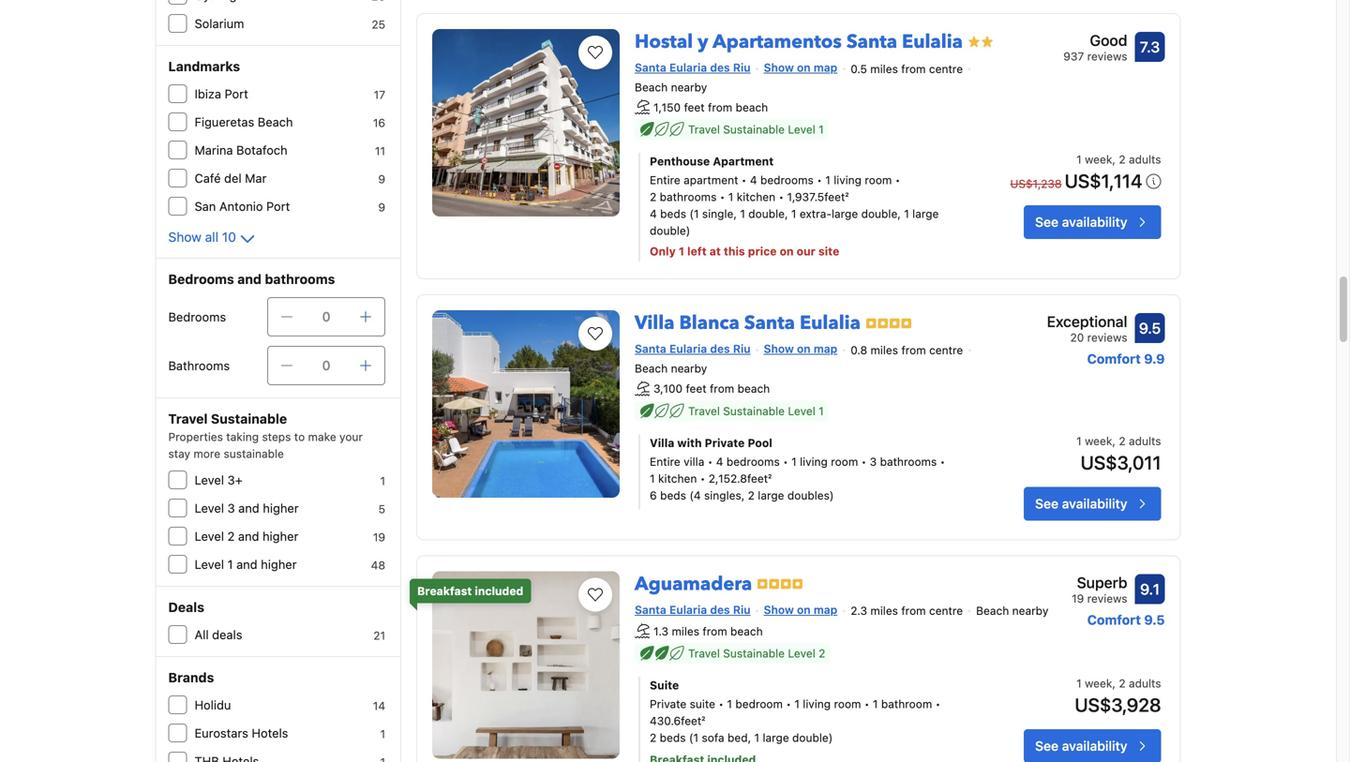 Task type: describe. For each thing, give the bounding box(es) containing it.
2 vertical spatial beach
[[730, 625, 763, 638]]

miles for 1.3
[[672, 625, 699, 638]]

2 up suite link in the bottom of the page
[[819, 647, 825, 660]]

del
[[224, 171, 241, 185]]

café
[[195, 171, 221, 185]]

, for aguamadera
[[1112, 677, 1116, 690]]

2 horizontal spatial 4
[[750, 174, 757, 187]]

penthouse apartment entire apartment • 4 bedrooms • 1 living room • 2 bathrooms • 1 kitchen • 1,937.5feet² 4 beds (1 single, 1 double, 1 extra-large double, 1 large double) only 1 left at this price on our site
[[650, 155, 939, 258]]

1 down level 2 and higher
[[227, 557, 233, 571]]

bathroom
[[881, 698, 932, 711]]

3+
[[227, 473, 243, 487]]

entire inside penthouse apartment entire apartment • 4 bedrooms • 1 living room • 2 bathrooms • 1 kitchen • 1,937.5feet² 4 beds (1 single, 1 double, 1 extra-large double, 1 large double) only 1 left at this price on our site
[[650, 174, 680, 187]]

20
[[1070, 331, 1084, 344]]

2.3
[[851, 604, 867, 618]]

1 up us$1,114
[[1076, 153, 1082, 166]]

2 vertical spatial nearby
[[1012, 604, 1049, 618]]

higher for level 3 and higher
[[263, 501, 299, 515]]

2 inside 1 week , 2 adults us$3,011
[[1119, 434, 1126, 448]]

see availability for santa
[[1035, 214, 1127, 230]]

travel sustainable properties taking steps to make your stay more sustainable
[[168, 411, 363, 460]]

penthouse apartment link
[[650, 153, 967, 170]]

on for hostal y apartamentos santa eulalia
[[797, 61, 811, 74]]

included
[[475, 584, 524, 598]]

2,152.8feet²
[[709, 472, 772, 485]]

level up suite link in the bottom of the page
[[788, 647, 815, 660]]

1,937.5feet²
[[787, 191, 849, 204]]

beds inside penthouse apartment entire apartment • 4 bedrooms • 1 living room • 2 bathrooms • 1 kitchen • 1,937.5feet² 4 beds (1 single, 1 double, 1 extra-large double, 1 large double) only 1 left at this price on our site
[[660, 207, 686, 221]]

travel sustainable level 2
[[688, 647, 825, 660]]

0.5 miles from centre beach nearby
[[635, 62, 963, 94]]

breakfast
[[417, 584, 472, 598]]

from for 2.3
[[901, 604, 926, 618]]

on for villa blanca santa eulalia
[[797, 342, 811, 356]]

villa with private pool link
[[650, 434, 967, 451]]

1 up 1,937.5feet²
[[825, 174, 831, 187]]

3 map from the top
[[814, 603, 837, 616]]

higher for level 1 and higher
[[261, 557, 297, 571]]

2 inside "private suite • 1 bedroom • 1 living room • 1 bathroom • 430.6feet² 2 beds (1 sofa bed, 1 large double)"
[[650, 731, 657, 745]]

bedrooms inside villa with private pool entire villa • 4 bedrooms • 1 living room • 3 bathrooms • 1 kitchen • 2,152.8feet² 6 beds (4 singles, 2 large doubles)
[[726, 455, 780, 468]]

9 for mar
[[378, 173, 385, 186]]

superb
[[1077, 574, 1127, 591]]

our
[[797, 245, 816, 258]]

level down level 3+
[[195, 501, 224, 515]]

santa for aguamadera
[[635, 603, 666, 616]]

level 1 and higher
[[195, 557, 297, 571]]

figueretas beach
[[195, 115, 293, 129]]

aguamadera image
[[432, 571, 620, 759]]

6
[[650, 489, 657, 502]]

1 up villa with private pool link
[[819, 404, 824, 418]]

0 vertical spatial port
[[225, 87, 248, 101]]

hotels
[[252, 726, 288, 740]]

hostal y apartamentos santa eulalia
[[635, 29, 963, 55]]

y
[[698, 29, 708, 55]]

single,
[[702, 207, 737, 221]]

large inside "private suite • 1 bedroom • 1 living room • 1 bathroom • 430.6feet² 2 beds (1 sofa bed, 1 large double)"
[[763, 731, 789, 745]]

all
[[205, 229, 218, 245]]

kitchen inside penthouse apartment entire apartment • 4 bedrooms • 1 living room • 2 bathrooms • 1 kitchen • 1,937.5feet² 4 beds (1 single, 1 double, 1 extra-large double, 1 large double) only 1 left at this price on our site
[[737, 191, 775, 204]]

2 double, from the left
[[861, 207, 901, 221]]

0 vertical spatial 9.5
[[1139, 319, 1161, 337]]

and for 3
[[238, 501, 259, 515]]

taking
[[226, 430, 259, 443]]

1 horizontal spatial eulalia
[[902, 29, 963, 55]]

level 3 and higher
[[195, 501, 299, 515]]

1 adults from the top
[[1129, 153, 1161, 166]]

and down show all 10 dropdown button
[[237, 271, 262, 287]]

aguamadera
[[635, 571, 752, 597]]

map for eulalia
[[814, 342, 837, 356]]

sustainable for villa blanca santa eulalia
[[723, 404, 785, 418]]

holidu
[[195, 698, 231, 712]]

superb element
[[1072, 571, 1127, 594]]

villa for villa blanca santa eulalia
[[635, 311, 675, 336]]

1 up penthouse apartment link
[[819, 123, 824, 136]]

1 down suite link in the bottom of the page
[[794, 698, 800, 711]]

deals
[[212, 628, 242, 642]]

25
[[372, 18, 385, 31]]

from for 3,100
[[710, 382, 734, 395]]

villa blanca santa eulalia
[[635, 311, 861, 336]]

1 left extra-
[[791, 207, 796, 221]]

availability for santa
[[1062, 214, 1127, 230]]

see availability for eulalia
[[1035, 496, 1127, 511]]

1 vertical spatial 9.5
[[1144, 612, 1165, 628]]

hostal y apartamentos santa eulalia link
[[635, 22, 963, 55]]

1 right single,
[[740, 207, 745, 221]]

show for hostal y apartamentos santa eulalia
[[764, 61, 794, 74]]

steps
[[262, 430, 291, 443]]

san antonio port
[[195, 199, 290, 213]]

0.8 miles from centre beach nearby
[[635, 344, 963, 375]]

room inside villa with private pool entire villa • 4 bedrooms • 1 living room • 3 bathrooms • 1 kitchen • 2,152.8feet² 6 beds (4 singles, 2 large doubles)
[[831, 455, 858, 468]]

us$1,238
[[1010, 177, 1062, 191]]

week for aguamadera
[[1085, 677, 1112, 690]]

430.6feet²
[[650, 715, 705, 728]]

reviews for villa blanca santa eulalia
[[1087, 331, 1127, 344]]

from for 1.3
[[703, 625, 727, 638]]

16
[[373, 116, 385, 129]]

with
[[677, 436, 702, 449]]

antonio
[[219, 199, 263, 213]]

beach for apartamentos
[[736, 101, 768, 114]]

comfort for aguamadera
[[1087, 612, 1141, 628]]

private inside villa with private pool entire villa • 4 bedrooms • 1 living room • 3 bathrooms • 1 kitchen • 2,152.8feet² 6 beds (4 singles, 2 large doubles)
[[705, 436, 745, 449]]

mar
[[245, 171, 267, 185]]

santa for hostal y apartamentos santa eulalia
[[635, 61, 666, 74]]

solarium
[[195, 16, 244, 30]]

10
[[222, 229, 236, 245]]

2 up us$1,114
[[1119, 153, 1126, 166]]

travel sustainable level 1 for apartamentos
[[688, 123, 824, 136]]

3 show on map from the top
[[764, 603, 837, 616]]

sofa
[[702, 731, 724, 745]]

good 937 reviews
[[1063, 31, 1127, 63]]

1.3
[[654, 625, 669, 638]]

1 up '6'
[[650, 472, 655, 485]]

santa eularia des riu for y
[[635, 61, 751, 74]]

exceptional
[[1047, 313, 1127, 331]]

3,100 feet from beach
[[654, 382, 770, 395]]

1 week , 2 adults us$3,928
[[1075, 677, 1161, 716]]

price
[[748, 245, 777, 258]]

19 inside superb 19 reviews
[[1072, 592, 1084, 605]]

show inside dropdown button
[[168, 229, 201, 245]]

3 santa eularia des riu from the top
[[635, 603, 751, 616]]

miles for 2.3
[[870, 604, 898, 618]]

48
[[371, 559, 385, 572]]

bedroom
[[735, 698, 783, 711]]

and for 2
[[238, 529, 259, 543]]

centre for hostal y apartamentos santa eulalia
[[929, 62, 963, 75]]

level up penthouse apartment link
[[788, 123, 815, 136]]

comfort for villa blanca santa eulalia
[[1087, 351, 1141, 367]]

santa for villa blanca santa eulalia
[[635, 342, 666, 356]]

good element
[[1063, 29, 1127, 52]]

0 for bathrooms
[[322, 358, 331, 373]]

deals
[[168, 600, 204, 615]]

3 riu from the top
[[733, 603, 751, 616]]

1 week from the top
[[1085, 153, 1112, 166]]

3 des from the top
[[710, 603, 730, 616]]

1 up 5
[[380, 474, 385, 488]]

figueretas
[[195, 115, 254, 129]]

1 vertical spatial eulalia
[[800, 311, 861, 336]]

room inside "private suite • 1 bedroom • 1 living room • 1 bathroom • 430.6feet² 2 beds (1 sofa bed, 1 large double)"
[[834, 698, 861, 711]]

beach inside 0.8 miles from centre beach nearby
[[635, 362, 668, 375]]

1 right suite
[[727, 698, 732, 711]]

adults for villa blanca santa eulalia
[[1129, 434, 1161, 448]]

sustainable for hostal y apartamentos santa eulalia
[[723, 123, 785, 136]]

suite
[[650, 679, 679, 692]]

1 left the bathroom
[[873, 698, 878, 711]]

1 right extra-
[[904, 207, 909, 221]]

comfort 9.9
[[1087, 351, 1165, 367]]

site
[[818, 245, 839, 258]]

marina botafoch
[[195, 143, 287, 157]]

1 down villa with private pool link
[[791, 455, 797, 468]]

0 horizontal spatial bathrooms
[[265, 271, 335, 287]]

, for villa blanca santa eulalia
[[1112, 434, 1116, 448]]

living inside "private suite • 1 bedroom • 1 living room • 1 bathroom • 430.6feet² 2 beds (1 sofa bed, 1 large double)"
[[803, 698, 831, 711]]

eularia for blanca
[[669, 342, 707, 356]]

good
[[1090, 31, 1127, 49]]

map for santa
[[814, 61, 837, 74]]

(1 inside penthouse apartment entire apartment • 4 bedrooms • 1 living room • 2 bathrooms • 1 kitchen • 1,937.5feet² 4 beds (1 single, 1 double, 1 extra-large double, 1 large double) only 1 left at this price on our site
[[689, 207, 699, 221]]

beds inside "private suite • 1 bedroom • 1 living room • 1 bathroom • 430.6feet² 2 beds (1 sofa bed, 1 large double)"
[[660, 731, 686, 745]]

villa with private pool entire villa • 4 bedrooms • 1 living room • 3 bathrooms • 1 kitchen • 2,152.8feet² 6 beds (4 singles, 2 large doubles)
[[650, 436, 945, 502]]

exceptional element
[[1047, 311, 1127, 333]]

exceptional 20 reviews
[[1047, 313, 1127, 344]]

private inside "private suite • 1 bedroom • 1 living room • 1 bathroom • 430.6feet² 2 beds (1 sofa bed, 1 large double)"
[[650, 698, 687, 711]]

higher for level 2 and higher
[[263, 529, 298, 543]]

riu for apartamentos
[[733, 61, 751, 74]]

beach for santa
[[737, 382, 770, 395]]

breakfast included
[[417, 584, 524, 598]]

santa up 0.5
[[846, 29, 897, 55]]

beach right the '2.3 miles from centre'
[[976, 604, 1009, 618]]

5
[[378, 503, 385, 516]]

level up level 1 and higher on the left of the page
[[195, 529, 224, 543]]

all
[[195, 628, 209, 642]]

3 inside villa with private pool entire villa • 4 bedrooms • 1 living room • 3 bathrooms • 1 kitchen • 2,152.8feet² 6 beds (4 singles, 2 large doubles)
[[870, 455, 877, 468]]

travel for aguamadera
[[688, 647, 720, 660]]

beds inside villa with private pool entire villa • 4 bedrooms • 1 living room • 3 bathrooms • 1 kitchen • 2,152.8feet² 6 beds (4 singles, 2 large doubles)
[[660, 489, 686, 502]]

apartment
[[684, 174, 738, 187]]

botafoch
[[236, 143, 287, 157]]

show on map for santa
[[764, 342, 837, 356]]

us$1,114
[[1065, 170, 1142, 192]]

make
[[308, 430, 336, 443]]

show all 10 button
[[168, 228, 259, 250]]

level down level 2 and higher
[[195, 557, 224, 571]]

see availability link for santa
[[1024, 206, 1161, 239]]

(4
[[689, 489, 701, 502]]

beach nearby
[[976, 604, 1049, 618]]

1 week , 2 adults
[[1076, 153, 1161, 166]]



Task type: vqa. For each thing, say whether or not it's contained in the screenshot.
from for 1,150
yes



Task type: locate. For each thing, give the bounding box(es) containing it.
0 vertical spatial (1
[[689, 207, 699, 221]]

nearby up 3,100
[[671, 362, 707, 375]]

hostal y apartamentos santa eulalia image
[[432, 29, 620, 217]]

1 vertical spatial reviews
[[1087, 331, 1127, 344]]

1 vertical spatial travel sustainable level 1
[[688, 404, 824, 418]]

double) inside "private suite • 1 bedroom • 1 living room • 1 bathroom • 430.6feet² 2 beds (1 sofa bed, 1 large double)"
[[792, 731, 833, 745]]

0 horizontal spatial eulalia
[[800, 311, 861, 336]]

feet
[[684, 101, 705, 114], [686, 382, 707, 395]]

extra-
[[800, 207, 832, 221]]

2 0 from the top
[[322, 358, 331, 373]]

2 eularia from the top
[[669, 342, 707, 356]]

0 vertical spatial map
[[814, 61, 837, 74]]

adults up the us$3,011
[[1129, 434, 1161, 448]]

level left 3+
[[195, 473, 224, 487]]

2
[[1119, 153, 1126, 166], [650, 191, 657, 204], [1119, 434, 1126, 448], [748, 489, 755, 502], [227, 529, 235, 543], [819, 647, 825, 660], [1119, 677, 1126, 690], [650, 731, 657, 745]]

2 travel sustainable level 1 from the top
[[688, 404, 824, 418]]

marina
[[195, 143, 233, 157]]

2 vertical spatial availability
[[1062, 739, 1127, 754]]

1 vertical spatial santa eularia des riu
[[635, 342, 751, 356]]

2 availability from the top
[[1062, 496, 1127, 511]]

bedrooms and bathrooms
[[168, 271, 335, 287]]

room down suite link in the bottom of the page
[[834, 698, 861, 711]]

1 vertical spatial port
[[266, 199, 290, 213]]

eularia
[[669, 61, 707, 74], [669, 342, 707, 356], [669, 603, 707, 616]]

travel inside travel sustainable properties taking steps to make your stay more sustainable
[[168, 411, 208, 427]]

0 horizontal spatial 4
[[650, 207, 657, 221]]

adults inside 1 week , 2 adults us$3,011
[[1129, 434, 1161, 448]]

1 vertical spatial 4
[[650, 207, 657, 221]]

0 vertical spatial santa eularia des riu
[[635, 61, 751, 74]]

0 vertical spatial room
[[865, 174, 892, 187]]

1 9 from the top
[[378, 173, 385, 186]]

beach up 1,150
[[635, 80, 668, 94]]

suite
[[690, 698, 715, 711]]

this
[[724, 245, 745, 258]]

nearby for y
[[671, 80, 707, 94]]

on for aguamadera
[[797, 603, 811, 616]]

1 horizontal spatial 4
[[716, 455, 723, 468]]

0 vertical spatial 19
[[373, 531, 385, 544]]

0 horizontal spatial double)
[[650, 224, 690, 237]]

private
[[705, 436, 745, 449], [650, 698, 687, 711]]

1 des from the top
[[710, 61, 730, 74]]

santa eularia des riu for blanca
[[635, 342, 751, 356]]

1 horizontal spatial private
[[705, 436, 745, 449]]

1 vertical spatial beach
[[737, 382, 770, 395]]

comfort
[[1087, 351, 1141, 367], [1087, 612, 1141, 628]]

week up us$3,928
[[1085, 677, 1112, 690]]

show up travel sustainable level 2
[[764, 603, 794, 616]]

bathrooms inside villa with private pool entire villa • 4 bedrooms • 1 living room • 3 bathrooms • 1 kitchen • 2,152.8feet² 6 beds (4 singles, 2 large doubles)
[[880, 455, 937, 468]]

sustainable
[[224, 447, 284, 460]]

travel sustainable level 1 for santa
[[688, 404, 824, 418]]

0 horizontal spatial 19
[[373, 531, 385, 544]]

0 vertical spatial villa
[[635, 311, 675, 336]]

2 inside 1 week , 2 adults us$3,928
[[1119, 677, 1126, 690]]

1 show on map from the top
[[764, 61, 837, 74]]

suite link
[[650, 677, 967, 694]]

2 riu from the top
[[733, 342, 751, 356]]

0 vertical spatial nearby
[[671, 80, 707, 94]]

2 see availability link from the top
[[1024, 487, 1161, 521]]

0 vertical spatial comfort
[[1087, 351, 1141, 367]]

adults inside 1 week , 2 adults us$3,928
[[1129, 677, 1161, 690]]

2 vertical spatial living
[[803, 698, 831, 711]]

villa
[[684, 455, 704, 468]]

eularia for y
[[669, 61, 707, 74]]

san
[[195, 199, 216, 213]]

and up level 2 and higher
[[238, 501, 259, 515]]

2 horizontal spatial bathrooms
[[880, 455, 937, 468]]

living down suite link in the bottom of the page
[[803, 698, 831, 711]]

1 vertical spatial entire
[[650, 455, 680, 468]]

show for aguamadera
[[764, 603, 794, 616]]

entire inside villa with private pool entire villa • 4 bedrooms • 1 living room • 3 bathrooms • 1 kitchen • 2,152.8feet² 6 beds (4 singles, 2 large doubles)
[[650, 455, 680, 468]]

double)
[[650, 224, 690, 237], [792, 731, 833, 745]]

level up villa with private pool link
[[788, 404, 815, 418]]

3 week from the top
[[1085, 677, 1112, 690]]

9.5 up 9.9
[[1139, 319, 1161, 337]]

see availability link down us$1,114
[[1024, 206, 1161, 239]]

des up 1.3 miles from beach
[[710, 603, 730, 616]]

riu for santa
[[733, 342, 751, 356]]

1 up single,
[[728, 191, 734, 204]]

0 vertical spatial centre
[[929, 62, 963, 75]]

beach up apartment
[[736, 101, 768, 114]]

1 left 'left'
[[679, 245, 684, 258]]

santa eularia des riu down y at the top right of the page
[[635, 61, 751, 74]]

0 vertical spatial higher
[[263, 501, 299, 515]]

1 horizontal spatial double)
[[792, 731, 833, 745]]

1.3 miles from beach
[[654, 625, 763, 638]]

4 down apartment
[[750, 174, 757, 187]]

3 , from the top
[[1112, 677, 1116, 690]]

4 right villa at bottom
[[716, 455, 723, 468]]

3,100
[[654, 382, 683, 395]]

0 vertical spatial 0
[[322, 309, 331, 324]]

1 bedrooms from the top
[[168, 271, 234, 287]]

, inside 1 week , 2 adults us$3,011
[[1112, 434, 1116, 448]]

3 see availability from the top
[[1035, 739, 1127, 754]]

1 inside 1 week , 2 adults us$3,011
[[1076, 434, 1082, 448]]

double, right extra-
[[861, 207, 901, 221]]

centre right 0.5
[[929, 62, 963, 75]]

centre inside 0.8 miles from centre beach nearby
[[929, 344, 963, 357]]

port right the ibiza
[[225, 87, 248, 101]]

travel sustainable level 1 up pool
[[688, 404, 824, 418]]

3 see availability link from the top
[[1024, 730, 1161, 762]]

beach
[[736, 101, 768, 114], [737, 382, 770, 395], [730, 625, 763, 638]]

2 vertical spatial eularia
[[669, 603, 707, 616]]

2 inside villa with private pool entire villa • 4 bedrooms • 1 living room • 3 bathrooms • 1 kitchen • 2,152.8feet² 6 beds (4 singles, 2 large doubles)
[[748, 489, 755, 502]]

2 adults from the top
[[1129, 434, 1161, 448]]

from right 0.5
[[901, 62, 926, 75]]

show
[[764, 61, 794, 74], [168, 229, 201, 245], [764, 342, 794, 356], [764, 603, 794, 616]]

2 vertical spatial beds
[[660, 731, 686, 745]]

villa left with
[[650, 436, 674, 449]]

miles inside 0.8 miles from centre beach nearby
[[871, 344, 898, 357]]

0 vertical spatial reviews
[[1087, 50, 1127, 63]]

2 vertical spatial week
[[1085, 677, 1112, 690]]

comfort 9.5
[[1087, 612, 1165, 628]]

1 0 from the top
[[322, 309, 331, 324]]

see availability link for eulalia
[[1024, 487, 1161, 521]]

room down villa with private pool link
[[831, 455, 858, 468]]

1 vertical spatial bedrooms
[[168, 310, 226, 324]]

0 vertical spatial bedrooms
[[168, 271, 234, 287]]

0 vertical spatial 3
[[870, 455, 877, 468]]

2 vertical spatial 4
[[716, 455, 723, 468]]

0 vertical spatial eulalia
[[902, 29, 963, 55]]

show on map for apartamentos
[[764, 61, 837, 74]]

2 week from the top
[[1085, 434, 1112, 448]]

1 vertical spatial eularia
[[669, 342, 707, 356]]

sustainable for aguamadera
[[723, 647, 785, 660]]

week for villa blanca santa eulalia
[[1085, 434, 1112, 448]]

2 vertical spatial higher
[[261, 557, 297, 571]]

2 entire from the top
[[650, 455, 680, 468]]

3 availability from the top
[[1062, 739, 1127, 754]]

des
[[710, 61, 730, 74], [710, 342, 730, 356], [710, 603, 730, 616]]

2 vertical spatial room
[[834, 698, 861, 711]]

scored 9.1 element
[[1135, 574, 1165, 604]]

living up 1,937.5feet²
[[834, 174, 862, 187]]

des for y
[[710, 61, 730, 74]]

21
[[373, 629, 385, 642]]

1 eularia from the top
[[669, 61, 707, 74]]

19
[[373, 531, 385, 544], [1072, 592, 1084, 605]]

eurostars
[[195, 726, 248, 740]]

reviews for aguamadera
[[1087, 592, 1127, 605]]

0 vertical spatial des
[[710, 61, 730, 74]]

see for santa
[[1035, 214, 1059, 230]]

centre right 0.8
[[929, 344, 963, 357]]

7.3
[[1140, 38, 1160, 56]]

0.8
[[851, 344, 867, 357]]

reviews inside 'exceptional 20 reviews'
[[1087, 331, 1127, 344]]

map left 0.5
[[814, 61, 837, 74]]

1 vertical spatial show on map
[[764, 342, 837, 356]]

3 see from the top
[[1035, 739, 1059, 754]]

1 riu from the top
[[733, 61, 751, 74]]

availability
[[1062, 214, 1127, 230], [1062, 496, 1127, 511], [1062, 739, 1127, 754]]

0 vertical spatial see availability
[[1035, 214, 1127, 230]]

1 map from the top
[[814, 61, 837, 74]]

9.9
[[1144, 351, 1165, 367]]

3 reviews from the top
[[1087, 592, 1127, 605]]

2 vertical spatial centre
[[929, 604, 963, 618]]

1 vertical spatial see availability
[[1035, 496, 1127, 511]]

14
[[373, 699, 385, 713]]

map left 2.3
[[814, 603, 837, 616]]

living
[[834, 174, 862, 187], [800, 455, 828, 468], [803, 698, 831, 711]]

bedrooms for bedrooms
[[168, 310, 226, 324]]

nearby inside 0.8 miles from centre beach nearby
[[671, 362, 707, 375]]

kitchen down apartment
[[737, 191, 775, 204]]

landmarks
[[168, 59, 240, 74]]

1 see availability from the top
[[1035, 214, 1127, 230]]

2 vertical spatial reviews
[[1087, 592, 1127, 605]]

0 down bedrooms and bathrooms
[[322, 309, 331, 324]]

1 inside 1 week , 2 adults us$3,928
[[1076, 677, 1082, 690]]

availability for eulalia
[[1062, 496, 1127, 511]]

café del mar
[[195, 171, 267, 185]]

1 vertical spatial bedrooms
[[726, 455, 780, 468]]

2 show on map from the top
[[764, 342, 837, 356]]

beach down 0.8 miles from centre beach nearby at the top of the page
[[737, 382, 770, 395]]

villa inside villa with private pool entire villa • 4 bedrooms • 1 living room • 3 bathrooms • 1 kitchen • 2,152.8feet² 6 beds (4 singles, 2 large doubles)
[[650, 436, 674, 449]]

your
[[339, 430, 363, 443]]

2 down penthouse
[[650, 191, 657, 204]]

room inside penthouse apartment entire apartment • 4 bedrooms • 1 living room • 2 bathrooms • 1 kitchen • 1,937.5feet² 4 beds (1 single, 1 double, 1 extra-large double, 1 large double) only 1 left at this price on our site
[[865, 174, 892, 187]]

2 vertical spatial ,
[[1112, 677, 1116, 690]]

2 bedrooms from the top
[[168, 310, 226, 324]]

higher
[[263, 501, 299, 515], [263, 529, 298, 543], [261, 557, 297, 571]]

beds down 430.6feet²
[[660, 731, 686, 745]]

scored 7.3 element
[[1135, 32, 1165, 62]]

from inside 0.8 miles from centre beach nearby
[[901, 344, 926, 357]]

0 for bedrooms
[[322, 309, 331, 324]]

, up us$3,928
[[1112, 677, 1116, 690]]

des for blanca
[[710, 342, 730, 356]]

reviews inside good 937 reviews
[[1087, 50, 1127, 63]]

beach
[[635, 80, 668, 94], [258, 115, 293, 129], [635, 362, 668, 375], [976, 604, 1009, 618]]

1 horizontal spatial bathrooms
[[660, 191, 717, 204]]

1 santa eularia des riu from the top
[[635, 61, 751, 74]]

us$3,011
[[1081, 451, 1161, 473]]

santa
[[846, 29, 897, 55], [635, 61, 666, 74], [744, 311, 795, 336], [635, 342, 666, 356], [635, 603, 666, 616]]

stay
[[168, 447, 190, 460]]

1 vertical spatial centre
[[929, 344, 963, 357]]

double) down suite link in the bottom of the page
[[792, 731, 833, 745]]

1 down the 14
[[380, 728, 385, 741]]

from
[[901, 62, 926, 75], [708, 101, 732, 114], [901, 344, 926, 357], [710, 382, 734, 395], [901, 604, 926, 618], [703, 625, 727, 638]]

1 availability from the top
[[1062, 214, 1127, 230]]

3 down villa with private pool link
[[870, 455, 877, 468]]

private right with
[[705, 436, 745, 449]]

2 inside penthouse apartment entire apartment • 4 bedrooms • 1 living room • 2 bathrooms • 1 kitchen • 1,937.5feet² 4 beds (1 single, 1 double, 1 extra-large double, 1 large double) only 1 left at this price on our site
[[650, 191, 657, 204]]

singles,
[[704, 489, 745, 502]]

0 vertical spatial beach
[[736, 101, 768, 114]]

and for 1
[[236, 557, 257, 571]]

9.5 down 9.1 at the right of the page
[[1144, 612, 1165, 628]]

1,150 feet from beach
[[654, 101, 768, 114]]

eurostars hotels
[[195, 726, 288, 740]]

(1 inside "private suite • 1 bedroom • 1 living room • 1 bathroom • 430.6feet² 2 beds (1 sofa bed, 1 large double)"
[[689, 731, 699, 745]]

from for 1,150
[[708, 101, 732, 114]]

and
[[237, 271, 262, 287], [238, 501, 259, 515], [238, 529, 259, 543], [236, 557, 257, 571]]

bedrooms inside penthouse apartment entire apartment • 4 bedrooms • 1 living room • 2 bathrooms • 1 kitchen • 1,937.5feet² 4 beds (1 single, 1 double, 1 extra-large double, 1 large double) only 1 left at this price on our site
[[760, 174, 814, 187]]

1 reviews from the top
[[1087, 50, 1127, 63]]

0 vertical spatial feet
[[684, 101, 705, 114]]

double, up price
[[748, 207, 788, 221]]

villa blanca santa eulalia image
[[432, 311, 620, 498]]

1 up the us$3,011
[[1076, 434, 1082, 448]]

and down level 3 and higher
[[238, 529, 259, 543]]

0
[[322, 309, 331, 324], [322, 358, 331, 373]]

us$3,928
[[1075, 694, 1161, 716]]

show for villa blanca santa eulalia
[[764, 342, 794, 356]]

1 horizontal spatial 3
[[870, 455, 877, 468]]

2 up us$3,928
[[1119, 677, 1126, 690]]

miles for 0.8
[[871, 344, 898, 357]]

2 see from the top
[[1035, 496, 1059, 511]]

937
[[1063, 50, 1084, 63]]

from right 2.3
[[901, 604, 926, 618]]

week up us$1,114
[[1085, 153, 1112, 166]]

9 for port
[[378, 201, 385, 214]]

1 horizontal spatial double,
[[861, 207, 901, 221]]

santa up 0.8 miles from centre beach nearby at the top of the page
[[744, 311, 795, 336]]

nearby inside 0.5 miles from centre beach nearby
[[671, 80, 707, 94]]

from for 0.5
[[901, 62, 926, 75]]

2 see availability from the top
[[1035, 496, 1127, 511]]

reviews down exceptional
[[1087, 331, 1127, 344]]

0 horizontal spatial private
[[650, 698, 687, 711]]

1 vertical spatial 19
[[1072, 592, 1084, 605]]

eularia down y at the top right of the page
[[669, 61, 707, 74]]

2 vertical spatial see availability link
[[1024, 730, 1161, 762]]

week up the us$3,011
[[1085, 434, 1112, 448]]

1 horizontal spatial port
[[266, 199, 290, 213]]

pool
[[748, 436, 772, 449]]

from for 0.8
[[901, 344, 926, 357]]

1 comfort from the top
[[1087, 351, 1141, 367]]

2 down 430.6feet²
[[650, 731, 657, 745]]

private suite • 1 bedroom • 1 living room • 1 bathroom • 430.6feet² 2 beds (1 sofa bed, 1 large double)
[[650, 698, 941, 745]]

ibiza port
[[195, 87, 248, 101]]

santa up 3,100
[[635, 342, 666, 356]]

1 vertical spatial beds
[[660, 489, 686, 502]]

santa eularia des riu down blanca
[[635, 342, 751, 356]]

1 double, from the left
[[748, 207, 788, 221]]

bedrooms
[[760, 174, 814, 187], [726, 455, 780, 468]]

9.5
[[1139, 319, 1161, 337], [1144, 612, 1165, 628]]

0 vertical spatial availability
[[1062, 214, 1127, 230]]

1 see from the top
[[1035, 214, 1059, 230]]

centre inside 0.5 miles from centre beach nearby
[[929, 62, 963, 75]]

apartamentos
[[713, 29, 842, 55]]

on
[[797, 61, 811, 74], [780, 245, 794, 258], [797, 342, 811, 356], [797, 603, 811, 616]]

week inside 1 week , 2 adults us$3,011
[[1085, 434, 1112, 448]]

0 vertical spatial travel sustainable level 1
[[688, 123, 824, 136]]

0 vertical spatial adults
[[1129, 153, 1161, 166]]

3 eularia from the top
[[669, 603, 707, 616]]

2 up level 1 and higher on the left of the page
[[227, 529, 235, 543]]

0 vertical spatial 4
[[750, 174, 757, 187]]

0 vertical spatial show on map
[[764, 61, 837, 74]]

sustainable up bedroom
[[723, 647, 785, 660]]

2 9 from the top
[[378, 201, 385, 214]]

reviews
[[1087, 50, 1127, 63], [1087, 331, 1127, 344], [1087, 592, 1127, 605]]

2.3 miles from centre
[[851, 604, 963, 618]]

reviews inside superb 19 reviews
[[1087, 592, 1127, 605]]

17
[[374, 88, 385, 101]]

nearby for blanca
[[671, 362, 707, 375]]

brands
[[168, 670, 214, 685]]

•
[[741, 174, 747, 187], [817, 174, 822, 187], [895, 174, 900, 187], [720, 191, 725, 204], [779, 191, 784, 204], [708, 455, 713, 468], [783, 455, 788, 468], [861, 455, 867, 468], [940, 455, 945, 468], [700, 472, 705, 485], [719, 698, 724, 711], [786, 698, 791, 711], [864, 698, 870, 711], [935, 698, 941, 711]]

(1 left single,
[[689, 207, 699, 221]]

only
[[650, 245, 676, 258]]

1 vertical spatial villa
[[650, 436, 674, 449]]

see
[[1035, 214, 1059, 230], [1035, 496, 1059, 511], [1035, 739, 1059, 754]]

2 vertical spatial bathrooms
[[880, 455, 937, 468]]

0 vertical spatial see availability link
[[1024, 206, 1161, 239]]

level
[[788, 123, 815, 136], [788, 404, 815, 418], [195, 473, 224, 487], [195, 501, 224, 515], [195, 529, 224, 543], [195, 557, 224, 571], [788, 647, 815, 660]]

1 vertical spatial higher
[[263, 529, 298, 543]]

4 inside villa with private pool entire villa • 4 bedrooms • 1 living room • 3 bathrooms • 1 kitchen • 2,152.8feet² 6 beds (4 singles, 2 large doubles)
[[716, 455, 723, 468]]

availability down us$3,928
[[1062, 739, 1127, 754]]

see for eulalia
[[1035, 496, 1059, 511]]

feet for blanca
[[686, 382, 707, 395]]

week inside 1 week , 2 adults us$3,928
[[1085, 677, 1112, 690]]

0 vertical spatial 9
[[378, 173, 385, 186]]

des down blanca
[[710, 342, 730, 356]]

riu down "apartamentos"
[[733, 61, 751, 74]]

travel down 1,150 feet from beach on the top of page
[[688, 123, 720, 136]]

1 vertical spatial private
[[650, 698, 687, 711]]

double) up only at the top of the page
[[650, 224, 690, 237]]

kitchen inside villa with private pool entire villa • 4 bedrooms • 1 living room • 3 bathrooms • 1 kitchen • 2,152.8feet² 6 beds (4 singles, 2 large doubles)
[[658, 472, 697, 485]]

apartment
[[713, 155, 774, 168]]

bed,
[[728, 731, 751, 745]]

0 vertical spatial bedrooms
[[760, 174, 814, 187]]

1 vertical spatial feet
[[686, 382, 707, 395]]

bathrooms
[[660, 191, 717, 204], [265, 271, 335, 287], [880, 455, 937, 468]]

on inside penthouse apartment entire apartment • 4 bedrooms • 1 living room • 2 bathrooms • 1 kitchen • 1,937.5feet² 4 beds (1 single, 1 double, 1 extra-large double, 1 large double) only 1 left at this price on our site
[[780, 245, 794, 258]]

1 vertical spatial comfort
[[1087, 612, 1141, 628]]

1 vertical spatial 3
[[227, 501, 235, 515]]

double) inside penthouse apartment entire apartment • 4 bedrooms • 1 living room • 2 bathrooms • 1 kitchen • 1,937.5feet² 4 beds (1 single, 1 double, 1 extra-large double, 1 large double) only 1 left at this price on our site
[[650, 224, 690, 237]]

beach inside 0.5 miles from centre beach nearby
[[635, 80, 668, 94]]

centre left 'beach nearby'
[[929, 604, 963, 618]]

1 vertical spatial ,
[[1112, 434, 1116, 448]]

living down villa with private pool link
[[800, 455, 828, 468]]

ibiza
[[195, 87, 221, 101]]

0 vertical spatial private
[[705, 436, 745, 449]]

feet for y
[[684, 101, 705, 114]]

1
[[819, 123, 824, 136], [1076, 153, 1082, 166], [825, 174, 831, 187], [728, 191, 734, 204], [740, 207, 745, 221], [791, 207, 796, 221], [904, 207, 909, 221], [679, 245, 684, 258], [819, 404, 824, 418], [1076, 434, 1082, 448], [791, 455, 797, 468], [650, 472, 655, 485], [380, 474, 385, 488], [227, 557, 233, 571], [1076, 677, 1082, 690], [727, 698, 732, 711], [794, 698, 800, 711], [873, 698, 878, 711], [380, 728, 385, 741], [754, 731, 760, 745]]

bathrooms inside penthouse apartment entire apartment • 4 bedrooms • 1 living room • 2 bathrooms • 1 kitchen • 1,937.5feet² 4 beds (1 single, 1 double, 1 extra-large double, 1 large double) only 1 left at this price on our site
[[660, 191, 717, 204]]

beach up the botafoch
[[258, 115, 293, 129]]

2 up the us$3,011
[[1119, 434, 1126, 448]]

0.5
[[851, 62, 867, 75]]

2 vertical spatial adults
[[1129, 677, 1161, 690]]

from right 0.8
[[901, 344, 926, 357]]

2 vertical spatial see
[[1035, 739, 1059, 754]]

see availability link down the us$3,011
[[1024, 487, 1161, 521]]

19 down 'superb'
[[1072, 592, 1084, 605]]

,
[[1112, 153, 1116, 166], [1112, 434, 1116, 448], [1112, 677, 1116, 690]]

comfort down superb 19 reviews
[[1087, 612, 1141, 628]]

comfort left 9.9
[[1087, 351, 1141, 367]]

from right 3,100
[[710, 382, 734, 395]]

adults for aguamadera
[[1129, 677, 1161, 690]]

0 vertical spatial entire
[[650, 174, 680, 187]]

living inside villa with private pool entire villa • 4 bedrooms • 1 living room • 3 bathrooms • 1 kitchen • 2,152.8feet² 6 beds (4 singles, 2 large doubles)
[[800, 455, 828, 468]]

centre
[[929, 62, 963, 75], [929, 344, 963, 357], [929, 604, 963, 618]]

1,150
[[654, 101, 681, 114]]

2 , from the top
[[1112, 434, 1116, 448]]

1 vertical spatial nearby
[[671, 362, 707, 375]]

higher down level 2 and higher
[[261, 557, 297, 571]]

0 horizontal spatial port
[[225, 87, 248, 101]]

reviews down 'superb'
[[1087, 592, 1127, 605]]

all deals
[[195, 628, 242, 642]]

2 map from the top
[[814, 342, 837, 356]]

1 travel sustainable level 1 from the top
[[688, 123, 824, 136]]

1 vertical spatial living
[[800, 455, 828, 468]]

1 , from the top
[[1112, 153, 1116, 166]]

riu
[[733, 61, 751, 74], [733, 342, 751, 356], [733, 603, 751, 616]]

bedrooms
[[168, 271, 234, 287], [168, 310, 226, 324]]

level 2 and higher
[[195, 529, 298, 543]]

show on map left 2.3
[[764, 603, 837, 616]]

living inside penthouse apartment entire apartment • 4 bedrooms • 1 living room • 2 bathrooms • 1 kitchen • 1,937.5feet² 4 beds (1 single, 1 double, 1 extra-large double, 1 large double) only 1 left at this price on our site
[[834, 174, 862, 187]]

1 vertical spatial see
[[1035, 496, 1059, 511]]

villa for villa with private pool entire villa • 4 bedrooms • 1 living room • 3 bathrooms • 1 kitchen • 2,152.8feet² 6 beds (4 singles, 2 large doubles)
[[650, 436, 674, 449]]

0 vertical spatial week
[[1085, 153, 1112, 166]]

show left "all"
[[168, 229, 201, 245]]

0 vertical spatial double)
[[650, 224, 690, 237]]

1 entire from the top
[[650, 174, 680, 187]]

room down penthouse apartment link
[[865, 174, 892, 187]]

miles right 2.3
[[870, 604, 898, 618]]

2 vertical spatial santa eularia des riu
[[635, 603, 751, 616]]

travel sustainable level 1 up apartment
[[688, 123, 824, 136]]

bathrooms
[[168, 359, 230, 373]]

0 horizontal spatial 3
[[227, 501, 235, 515]]

2 reviews from the top
[[1087, 331, 1127, 344]]

2 des from the top
[[710, 342, 730, 356]]

0 vertical spatial living
[[834, 174, 862, 187]]

2 santa eularia des riu from the top
[[635, 342, 751, 356]]

bedrooms for bedrooms and bathrooms
[[168, 271, 234, 287]]

2 vertical spatial riu
[[733, 603, 751, 616]]

on down hostal y apartamentos santa eulalia
[[797, 61, 811, 74]]

9.1
[[1140, 580, 1160, 598]]

travel up properties
[[168, 411, 208, 427]]

on left 2.3
[[797, 603, 811, 616]]

0 horizontal spatial kitchen
[[658, 472, 697, 485]]

11
[[375, 144, 385, 158]]

sustainable inside travel sustainable properties taking steps to make your stay more sustainable
[[211, 411, 287, 427]]

2 vertical spatial see availability
[[1035, 739, 1127, 754]]

1 see availability link from the top
[[1024, 206, 1161, 239]]

large inside villa with private pool entire villa • 4 bedrooms • 1 living room • 3 bathrooms • 1 kitchen • 2,152.8feet² 6 beds (4 singles, 2 large doubles)
[[758, 489, 784, 502]]

miles for 0.5
[[870, 62, 898, 75]]

1 right bed,
[[754, 731, 760, 745]]

0 up make
[[322, 358, 331, 373]]

from inside 0.5 miles from centre beach nearby
[[901, 62, 926, 75]]

miles inside 0.5 miles from centre beach nearby
[[870, 62, 898, 75]]

scored 9.5 element
[[1135, 313, 1165, 343]]

0 vertical spatial eularia
[[669, 61, 707, 74]]

centre for villa blanca santa eulalia
[[929, 344, 963, 357]]

sustainable
[[723, 123, 785, 136], [723, 404, 785, 418], [211, 411, 287, 427], [723, 647, 785, 660]]

travel for hostal y apartamentos santa eulalia
[[688, 123, 720, 136]]

, inside 1 week , 2 adults us$3,928
[[1112, 677, 1116, 690]]

3 adults from the top
[[1129, 677, 1161, 690]]

beach up 3,100
[[635, 362, 668, 375]]

map left 0.8
[[814, 342, 837, 356]]

see availability down the us$3,011
[[1035, 496, 1127, 511]]

see availability
[[1035, 214, 1127, 230], [1035, 496, 1127, 511], [1035, 739, 1127, 754]]

availability down the us$3,011
[[1062, 496, 1127, 511]]

superb 19 reviews
[[1072, 574, 1127, 605]]

2 comfort from the top
[[1087, 612, 1141, 628]]

travel for villa blanca santa eulalia
[[688, 404, 720, 418]]

entire down penthouse
[[650, 174, 680, 187]]



